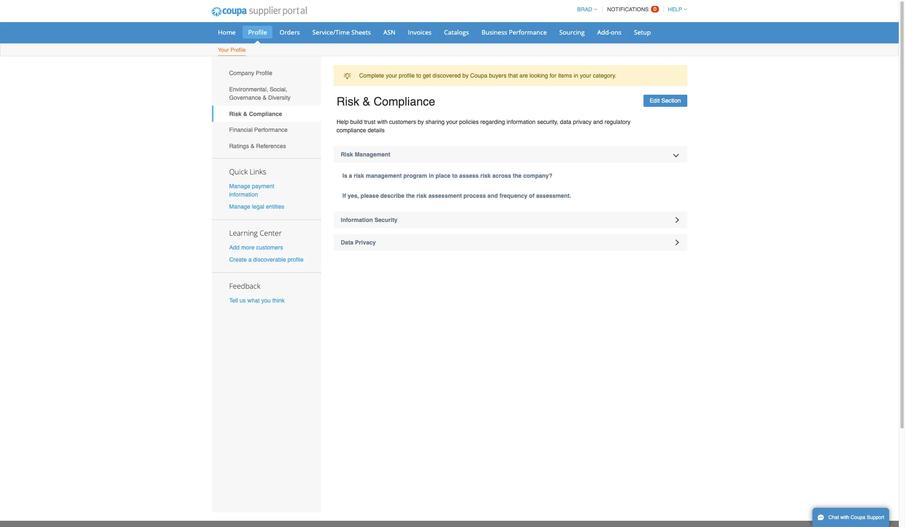Task type: locate. For each thing, give the bounding box(es) containing it.
by inside 'alert'
[[463, 72, 469, 79]]

financial
[[229, 127, 253, 133]]

1 horizontal spatial by
[[463, 72, 469, 79]]

management
[[366, 172, 402, 179]]

0 vertical spatial profile
[[399, 72, 415, 79]]

environmental, social, governance & diversity
[[229, 86, 291, 101]]

in
[[574, 72, 579, 79], [429, 172, 434, 179]]

details
[[368, 127, 385, 134]]

1 vertical spatial with
[[841, 515, 850, 521]]

0 horizontal spatial risk
[[354, 172, 365, 179]]

performance for business performance
[[509, 28, 547, 36]]

that
[[509, 72, 518, 79]]

setup link
[[629, 26, 657, 38]]

learning
[[229, 228, 258, 238]]

legal
[[252, 203, 264, 210]]

1 vertical spatial risk
[[229, 110, 242, 117]]

performance for financial performance
[[254, 127, 288, 133]]

company?
[[524, 172, 553, 179]]

1 vertical spatial and
[[488, 192, 498, 199]]

in left place in the top left of the page
[[429, 172, 434, 179]]

please
[[361, 192, 379, 199]]

coupa left support
[[851, 515, 866, 521]]

support
[[868, 515, 885, 521]]

profile up the environmental, social, governance & diversity link
[[256, 70, 273, 77]]

risk up build
[[337, 95, 360, 108]]

payment
[[252, 183, 275, 189]]

help right the 0
[[669, 6, 683, 13]]

1 vertical spatial profile
[[288, 256, 304, 263]]

with up details
[[377, 119, 388, 125]]

2 vertical spatial risk
[[341, 151, 353, 158]]

company profile
[[229, 70, 273, 77]]

0 vertical spatial with
[[377, 119, 388, 125]]

1 vertical spatial a
[[249, 256, 252, 263]]

1 vertical spatial to
[[453, 172, 458, 179]]

2 horizontal spatial your
[[580, 72, 592, 79]]

1 horizontal spatial in
[[574, 72, 579, 79]]

orders link
[[274, 26, 306, 38]]

with inside chat with coupa support button
[[841, 515, 850, 521]]

diversity
[[268, 94, 291, 101]]

0 vertical spatial help
[[669, 6, 683, 13]]

your
[[218, 47, 229, 53]]

1 vertical spatial profile
[[231, 47, 246, 53]]

0 horizontal spatial with
[[377, 119, 388, 125]]

in inside 'alert'
[[574, 72, 579, 79]]

1 horizontal spatial performance
[[509, 28, 547, 36]]

help for help build trust with customers by sharing your policies regarding information security, data privacy and regulatory compliance details
[[337, 119, 349, 125]]

assess
[[460, 172, 479, 179]]

tell
[[229, 297, 238, 304]]

navigation containing notifications 0
[[574, 1, 688, 18]]

0 horizontal spatial risk & compliance
[[229, 110, 282, 117]]

&
[[263, 94, 267, 101], [363, 95, 371, 108], [243, 110, 248, 117], [251, 143, 255, 149]]

data
[[561, 119, 572, 125]]

by left sharing
[[418, 119, 424, 125]]

1 vertical spatial by
[[418, 119, 424, 125]]

company profile link
[[212, 65, 321, 81]]

0 horizontal spatial your
[[386, 72, 398, 79]]

a right 'create'
[[249, 256, 252, 263]]

0 vertical spatial and
[[594, 119, 603, 125]]

with inside help build trust with customers by sharing your policies regarding information security, data privacy and regulatory compliance details
[[377, 119, 388, 125]]

performance up references
[[254, 127, 288, 133]]

with right 'chat'
[[841, 515, 850, 521]]

help inside navigation
[[669, 6, 683, 13]]

help inside help build trust with customers by sharing your policies regarding information security, data privacy and regulatory compliance details
[[337, 119, 349, 125]]

complete
[[360, 72, 385, 79]]

1 horizontal spatial coupa
[[851, 515, 866, 521]]

1 vertical spatial the
[[406, 192, 415, 199]]

2 manage from the top
[[229, 203, 251, 210]]

governance
[[229, 94, 261, 101]]

1 horizontal spatial profile
[[399, 72, 415, 79]]

frequency
[[500, 192, 528, 199]]

0 vertical spatial profile
[[248, 28, 267, 36]]

risk
[[337, 95, 360, 108], [229, 110, 242, 117], [341, 151, 353, 158]]

a right is
[[349, 172, 352, 179]]

1 vertical spatial coupa
[[851, 515, 866, 521]]

chat with coupa support
[[829, 515, 885, 521]]

risk left across
[[481, 172, 491, 179]]

invoices link
[[403, 26, 437, 38]]

& left diversity on the left top of page
[[263, 94, 267, 101]]

coupa supplier portal image
[[206, 1, 313, 22]]

0 vertical spatial in
[[574, 72, 579, 79]]

profile
[[399, 72, 415, 79], [288, 256, 304, 263]]

navigation
[[574, 1, 688, 18]]

1 horizontal spatial the
[[513, 172, 522, 179]]

privacy
[[355, 239, 376, 246]]

to
[[417, 72, 422, 79], [453, 172, 458, 179]]

a for is
[[349, 172, 352, 179]]

profile inside complete your profile to get discovered by coupa buyers that are looking for items in your category. 'alert'
[[399, 72, 415, 79]]

1 horizontal spatial information
[[507, 119, 536, 125]]

1 horizontal spatial your
[[447, 119, 458, 125]]

data privacy
[[341, 239, 376, 246]]

place
[[436, 172, 451, 179]]

0 horizontal spatial in
[[429, 172, 434, 179]]

1 vertical spatial information
[[229, 191, 258, 198]]

1 horizontal spatial risk & compliance
[[337, 95, 436, 108]]

0 horizontal spatial and
[[488, 192, 498, 199]]

customers
[[390, 119, 416, 125], [256, 244, 283, 251]]

your profile link
[[218, 45, 246, 56]]

the right across
[[513, 172, 522, 179]]

financial performance
[[229, 127, 288, 133]]

0 vertical spatial to
[[417, 72, 422, 79]]

is
[[343, 172, 348, 179]]

data
[[341, 239, 354, 246]]

0 vertical spatial a
[[349, 172, 352, 179]]

learning center
[[229, 228, 282, 238]]

your left category.
[[580, 72, 592, 79]]

1 horizontal spatial risk
[[417, 192, 427, 199]]

manage legal entities link
[[229, 203, 285, 210]]

1 horizontal spatial and
[[594, 119, 603, 125]]

information inside help build trust with customers by sharing your policies regarding information security, data privacy and regulatory compliance details
[[507, 119, 536, 125]]

risk down program
[[417, 192, 427, 199]]

your right complete at left
[[386, 72, 398, 79]]

1 horizontal spatial compliance
[[374, 95, 436, 108]]

0 vertical spatial manage
[[229, 183, 251, 189]]

and right the "privacy"
[[594, 119, 603, 125]]

0 vertical spatial by
[[463, 72, 469, 79]]

1 vertical spatial help
[[337, 119, 349, 125]]

financial performance link
[[212, 122, 321, 138]]

risk & compliance up financial performance
[[229, 110, 282, 117]]

help up compliance
[[337, 119, 349, 125]]

the
[[513, 172, 522, 179], [406, 192, 415, 199]]

profile inside your profile link
[[231, 47, 246, 53]]

complete your profile to get discovered by coupa buyers that are looking for items in your category. alert
[[334, 65, 688, 86]]

performance
[[509, 28, 547, 36], [254, 127, 288, 133]]

profile inside company profile link
[[256, 70, 273, 77]]

by right discovered
[[463, 72, 469, 79]]

category.
[[593, 72, 617, 79]]

and inside help build trust with customers by sharing your policies regarding information security, data privacy and regulatory compliance details
[[594, 119, 603, 125]]

coupa left buyers on the top right
[[471, 72, 488, 79]]

describe
[[381, 192, 405, 199]]

0 horizontal spatial coupa
[[471, 72, 488, 79]]

your inside help build trust with customers by sharing your policies regarding information security, data privacy and regulatory compliance details
[[447, 119, 458, 125]]

manage
[[229, 183, 251, 189], [229, 203, 251, 210]]

1 vertical spatial performance
[[254, 127, 288, 133]]

1 vertical spatial manage
[[229, 203, 251, 210]]

0 vertical spatial performance
[[509, 28, 547, 36]]

manage payment information
[[229, 183, 275, 198]]

setup
[[635, 28, 651, 36]]

1 vertical spatial compliance
[[249, 110, 282, 117]]

manage inside manage payment information
[[229, 183, 251, 189]]

information up manage legal entities link
[[229, 191, 258, 198]]

2 horizontal spatial risk
[[481, 172, 491, 179]]

and right process on the right of page
[[488, 192, 498, 199]]

edit
[[650, 97, 660, 104]]

environmental, social, governance & diversity link
[[212, 81, 321, 106]]

your right sharing
[[447, 119, 458, 125]]

profile down coupa supplier portal image
[[248, 28, 267, 36]]

risk right is
[[354, 172, 365, 179]]

1 vertical spatial risk & compliance
[[229, 110, 282, 117]]

customers inside help build trust with customers by sharing your policies regarding information security, data privacy and regulatory compliance details
[[390, 119, 416, 125]]

1 manage from the top
[[229, 183, 251, 189]]

0 horizontal spatial help
[[337, 119, 349, 125]]

manage down "quick"
[[229, 183, 251, 189]]

0 vertical spatial information
[[507, 119, 536, 125]]

items
[[559, 72, 573, 79]]

add-
[[598, 28, 611, 36]]

profile
[[248, 28, 267, 36], [231, 47, 246, 53], [256, 70, 273, 77]]

if yes, please describe the risk assessment process and frequency of assessment.
[[343, 192, 572, 199]]

profile right your
[[231, 47, 246, 53]]

sourcing
[[560, 28, 585, 36]]

1 horizontal spatial a
[[349, 172, 352, 179]]

profile left get
[[399, 72, 415, 79]]

information left security,
[[507, 119, 536, 125]]

1 horizontal spatial customers
[[390, 119, 416, 125]]

regulatory
[[605, 119, 631, 125]]

sheets
[[352, 28, 371, 36]]

1 horizontal spatial to
[[453, 172, 458, 179]]

compliance
[[374, 95, 436, 108], [249, 110, 282, 117]]

risk & compliance link
[[212, 106, 321, 122]]

compliance down get
[[374, 95, 436, 108]]

0 horizontal spatial information
[[229, 191, 258, 198]]

0 horizontal spatial to
[[417, 72, 422, 79]]

the right describe
[[406, 192, 415, 199]]

help link
[[665, 6, 688, 13]]

0 vertical spatial customers
[[390, 119, 416, 125]]

profile link
[[243, 26, 273, 38]]

risk management
[[341, 151, 391, 158]]

ratings & references
[[229, 143, 286, 149]]

risk & compliance
[[337, 95, 436, 108], [229, 110, 282, 117]]

0 horizontal spatial performance
[[254, 127, 288, 133]]

1 horizontal spatial help
[[669, 6, 683, 13]]

chat with coupa support button
[[813, 508, 890, 527]]

profile right the discoverable
[[288, 256, 304, 263]]

business performance
[[482, 28, 547, 36]]

information
[[341, 217, 373, 223]]

brad
[[578, 6, 593, 13]]

customers left sharing
[[390, 119, 416, 125]]

0 vertical spatial coupa
[[471, 72, 488, 79]]

1 horizontal spatial with
[[841, 515, 850, 521]]

to right place in the top left of the page
[[453, 172, 458, 179]]

to left get
[[417, 72, 422, 79]]

compliance up financial performance link
[[249, 110, 282, 117]]

2 vertical spatial profile
[[256, 70, 273, 77]]

service/time sheets
[[313, 28, 371, 36]]

0 horizontal spatial a
[[249, 256, 252, 263]]

asn link
[[378, 26, 401, 38]]

risk & compliance up trust at the left top of the page
[[337, 95, 436, 108]]

risk up is
[[341, 151, 353, 158]]

risk up the financial
[[229, 110, 242, 117]]

customers up the discoverable
[[256, 244, 283, 251]]

& up trust at the left top of the page
[[363, 95, 371, 108]]

0 horizontal spatial by
[[418, 119, 424, 125]]

performance right business at the right top of the page
[[509, 28, 547, 36]]

center
[[260, 228, 282, 238]]

manage left legal
[[229, 203, 251, 210]]

0 vertical spatial risk
[[337, 95, 360, 108]]

0 vertical spatial compliance
[[374, 95, 436, 108]]

help for help
[[669, 6, 683, 13]]

in right items
[[574, 72, 579, 79]]

0 horizontal spatial customers
[[256, 244, 283, 251]]



Task type: describe. For each thing, give the bounding box(es) containing it.
create a discoverable profile
[[229, 256, 304, 263]]

business performance link
[[477, 26, 553, 38]]

business
[[482, 28, 508, 36]]

security
[[375, 217, 398, 223]]

invoices
[[408, 28, 432, 36]]

risk management heading
[[334, 146, 688, 163]]

orders
[[280, 28, 300, 36]]

catalogs
[[444, 28, 469, 36]]

0
[[654, 6, 657, 12]]

edit section
[[650, 97, 681, 104]]

if
[[343, 192, 346, 199]]

chat
[[829, 515, 840, 521]]

data privacy button
[[334, 234, 688, 251]]

what
[[248, 297, 260, 304]]

more
[[241, 244, 255, 251]]

manage for manage payment information
[[229, 183, 251, 189]]

by inside help build trust with customers by sharing your policies regarding information security, data privacy and regulatory compliance details
[[418, 119, 424, 125]]

manage legal entities
[[229, 203, 285, 210]]

is a risk management program in place to assess risk across the company?
[[343, 172, 553, 179]]

sharing
[[426, 119, 445, 125]]

quick links
[[229, 166, 266, 176]]

catalogs link
[[439, 26, 475, 38]]

complete your profile to get discovered by coupa buyers that are looking for items in your category.
[[360, 72, 617, 79]]

information inside manage payment information
[[229, 191, 258, 198]]

1 vertical spatial in
[[429, 172, 434, 179]]

create a discoverable profile link
[[229, 256, 304, 263]]

across
[[493, 172, 512, 179]]

ratings & references link
[[212, 138, 321, 154]]

assessment.
[[537, 192, 572, 199]]

build
[[351, 119, 363, 125]]

assessment
[[429, 192, 462, 199]]

coupa inside button
[[851, 515, 866, 521]]

0 vertical spatial risk & compliance
[[337, 95, 436, 108]]

0 horizontal spatial compliance
[[249, 110, 282, 117]]

0 horizontal spatial profile
[[288, 256, 304, 263]]

feedback
[[229, 281, 261, 291]]

to inside 'alert'
[[417, 72, 422, 79]]

profile for your profile
[[231, 47, 246, 53]]

ratings
[[229, 143, 249, 149]]

data privacy heading
[[334, 234, 688, 251]]

& right "ratings"
[[251, 143, 255, 149]]

links
[[250, 166, 266, 176]]

asn
[[384, 28, 396, 36]]

tell us what you think button
[[229, 297, 285, 305]]

compliance
[[337, 127, 366, 134]]

references
[[256, 143, 286, 149]]

information security button
[[334, 212, 688, 228]]

program
[[404, 172, 428, 179]]

security,
[[538, 119, 559, 125]]

0 horizontal spatial the
[[406, 192, 415, 199]]

social,
[[270, 86, 288, 93]]

process
[[464, 192, 486, 199]]

service/time
[[313, 28, 350, 36]]

create
[[229, 256, 247, 263]]

a for create
[[249, 256, 252, 263]]

you
[[262, 297, 271, 304]]

information security
[[341, 217, 398, 223]]

tell us what you think
[[229, 297, 285, 304]]

add more customers link
[[229, 244, 283, 251]]

section
[[662, 97, 681, 104]]

notifications
[[608, 6, 649, 13]]

ons
[[611, 28, 622, 36]]

looking
[[530, 72, 549, 79]]

& inside environmental, social, governance & diversity
[[263, 94, 267, 101]]

manage for manage legal entities
[[229, 203, 251, 210]]

risk inside dropdown button
[[341, 151, 353, 158]]

quick
[[229, 166, 248, 176]]

buyers
[[489, 72, 507, 79]]

1 vertical spatial customers
[[256, 244, 283, 251]]

discovered
[[433, 72, 461, 79]]

brad link
[[574, 6, 598, 13]]

think
[[273, 297, 285, 304]]

policies
[[460, 119, 479, 125]]

help build trust with customers by sharing your policies regarding information security, data privacy and regulatory compliance details
[[337, 119, 631, 134]]

discoverable
[[253, 256, 286, 263]]

add more customers
[[229, 244, 283, 251]]

management
[[355, 151, 391, 158]]

us
[[240, 297, 246, 304]]

company
[[229, 70, 254, 77]]

manage payment information link
[[229, 183, 275, 198]]

profile for company profile
[[256, 70, 273, 77]]

for
[[550, 72, 557, 79]]

0 vertical spatial the
[[513, 172, 522, 179]]

coupa inside 'alert'
[[471, 72, 488, 79]]

information security heading
[[334, 212, 688, 228]]

& down governance
[[243, 110, 248, 117]]



Task type: vqa. For each thing, say whether or not it's contained in the screenshot.
Diversity
yes



